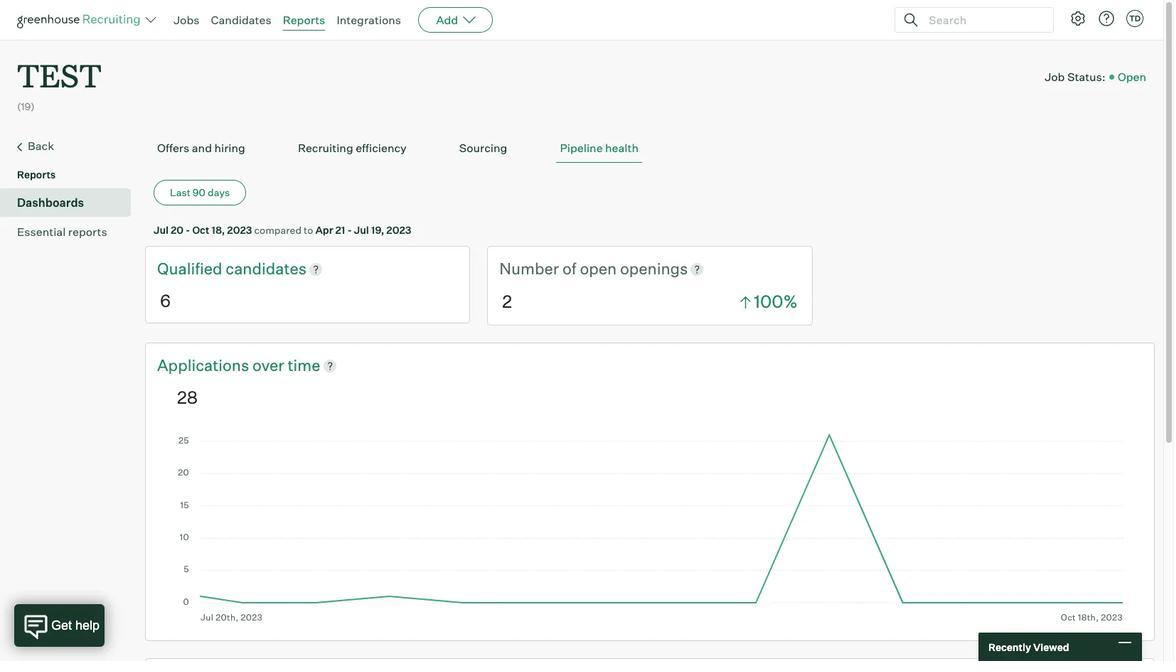 Task type: locate. For each thing, give the bounding box(es) containing it.
0 horizontal spatial jul
[[154, 224, 169, 236]]

over link
[[253, 355, 288, 377]]

jul left the 19,
[[354, 224, 369, 236]]

candidates link
[[226, 258, 307, 280]]

pipeline health
[[560, 141, 639, 155]]

compared
[[254, 224, 302, 236]]

2 jul from the left
[[354, 224, 369, 236]]

6
[[160, 290, 171, 312]]

open
[[580, 259, 617, 278]]

2023
[[227, 224, 252, 236], [387, 224, 412, 236]]

number of open
[[500, 259, 620, 278]]

- right 21
[[348, 224, 352, 236]]

time link
[[288, 355, 321, 377]]

Search text field
[[926, 10, 1041, 30]]

td button
[[1124, 7, 1147, 30]]

reports
[[283, 13, 325, 27], [17, 169, 56, 181]]

1 jul from the left
[[154, 224, 169, 236]]

-
[[186, 224, 190, 236], [348, 224, 352, 236]]

0 horizontal spatial reports
[[17, 169, 56, 181]]

1 horizontal spatial -
[[348, 224, 352, 236]]

tab list
[[154, 134, 1147, 163]]

21
[[335, 224, 345, 236]]

jobs link
[[174, 13, 200, 27]]

- right 20
[[186, 224, 190, 236]]

2023 right the 19,
[[387, 224, 412, 236]]

jul
[[154, 224, 169, 236], [354, 224, 369, 236]]

last 90 days button
[[154, 180, 246, 206]]

2 2023 from the left
[[387, 224, 412, 236]]

job status:
[[1045, 69, 1106, 84]]

pipeline
[[560, 141, 603, 155]]

candidates
[[211, 13, 272, 27]]

qualified link
[[157, 258, 226, 280]]

dashboards
[[17, 196, 84, 210]]

recruiting efficiency button
[[294, 134, 410, 163]]

td button
[[1127, 10, 1144, 27]]

test (19)
[[17, 54, 102, 113]]

applications
[[157, 356, 249, 375]]

2
[[503, 291, 512, 313]]

and
[[192, 141, 212, 155]]

1 horizontal spatial jul
[[354, 224, 369, 236]]

recently viewed
[[989, 641, 1070, 654]]

integrations
[[337, 13, 401, 27]]

0 horizontal spatial 2023
[[227, 224, 252, 236]]

offers
[[157, 141, 189, 155]]

openings
[[620, 259, 688, 278]]

20
[[171, 224, 184, 236]]

add
[[436, 13, 458, 27]]

efficiency
[[356, 141, 407, 155]]

candidates
[[226, 259, 307, 278]]

2023 right 18,
[[227, 224, 252, 236]]

days
[[208, 187, 230, 199]]

reports right candidates
[[283, 13, 325, 27]]

0 vertical spatial reports
[[283, 13, 325, 27]]

sourcing
[[460, 141, 508, 155]]

open
[[1118, 69, 1147, 84]]

essential reports
[[17, 225, 107, 239]]

essential reports link
[[17, 224, 125, 241]]

jobs
[[174, 13, 200, 27]]

1 horizontal spatial 2023
[[387, 224, 412, 236]]

recruiting efficiency
[[298, 141, 407, 155]]

hiring
[[214, 141, 245, 155]]

configure image
[[1070, 10, 1087, 27]]

reports
[[68, 225, 107, 239]]

1 horizontal spatial reports
[[283, 13, 325, 27]]

jul left 20
[[154, 224, 169, 236]]

reports down the back
[[17, 169, 56, 181]]

essential
[[17, 225, 66, 239]]

0 horizontal spatial -
[[186, 224, 190, 236]]



Task type: vqa. For each thing, say whether or not it's contained in the screenshot.
over
yes



Task type: describe. For each thing, give the bounding box(es) containing it.
viewed
[[1034, 641, 1070, 654]]

add button
[[418, 7, 493, 33]]

2 - from the left
[[348, 224, 352, 236]]

recently
[[989, 641, 1032, 654]]

last 90 days
[[170, 187, 230, 199]]

to
[[304, 224, 313, 236]]

recruiting
[[298, 141, 353, 155]]

health
[[606, 141, 639, 155]]

dashboards link
[[17, 194, 125, 211]]

28
[[177, 387, 198, 408]]

test
[[17, 54, 102, 96]]

offers and hiring button
[[154, 134, 249, 163]]

offers and hiring
[[157, 141, 245, 155]]

applications over
[[157, 356, 288, 375]]

applications link
[[157, 355, 253, 377]]

back link
[[17, 137, 125, 156]]

back
[[28, 139, 54, 153]]

jul 20 - oct 18, 2023 compared to apr 21 - jul 19, 2023
[[154, 224, 412, 236]]

greenhouse recruiting image
[[17, 11, 145, 28]]

90
[[193, 187, 206, 199]]

status:
[[1068, 69, 1106, 84]]

apr
[[315, 224, 333, 236]]

last
[[170, 187, 191, 199]]

sourcing button
[[456, 134, 511, 163]]

number
[[500, 259, 559, 278]]

time
[[288, 356, 321, 375]]

1 2023 from the left
[[227, 224, 252, 236]]

integrations link
[[337, 13, 401, 27]]

test link
[[17, 40, 102, 99]]

of
[[563, 259, 577, 278]]

1 - from the left
[[186, 224, 190, 236]]

oct
[[192, 224, 209, 236]]

job
[[1045, 69, 1065, 84]]

(19)
[[17, 100, 35, 113]]

tab list containing offers and hiring
[[154, 134, 1147, 163]]

100%
[[754, 291, 798, 313]]

18,
[[212, 224, 225, 236]]

reports link
[[283, 13, 325, 27]]

19,
[[371, 224, 385, 236]]

xychart image
[[177, 431, 1124, 623]]

over
[[253, 356, 284, 375]]

qualified
[[157, 259, 226, 278]]

td
[[1130, 14, 1141, 23]]

1 vertical spatial reports
[[17, 169, 56, 181]]

pipeline health button
[[557, 134, 643, 163]]

candidates link
[[211, 13, 272, 27]]



